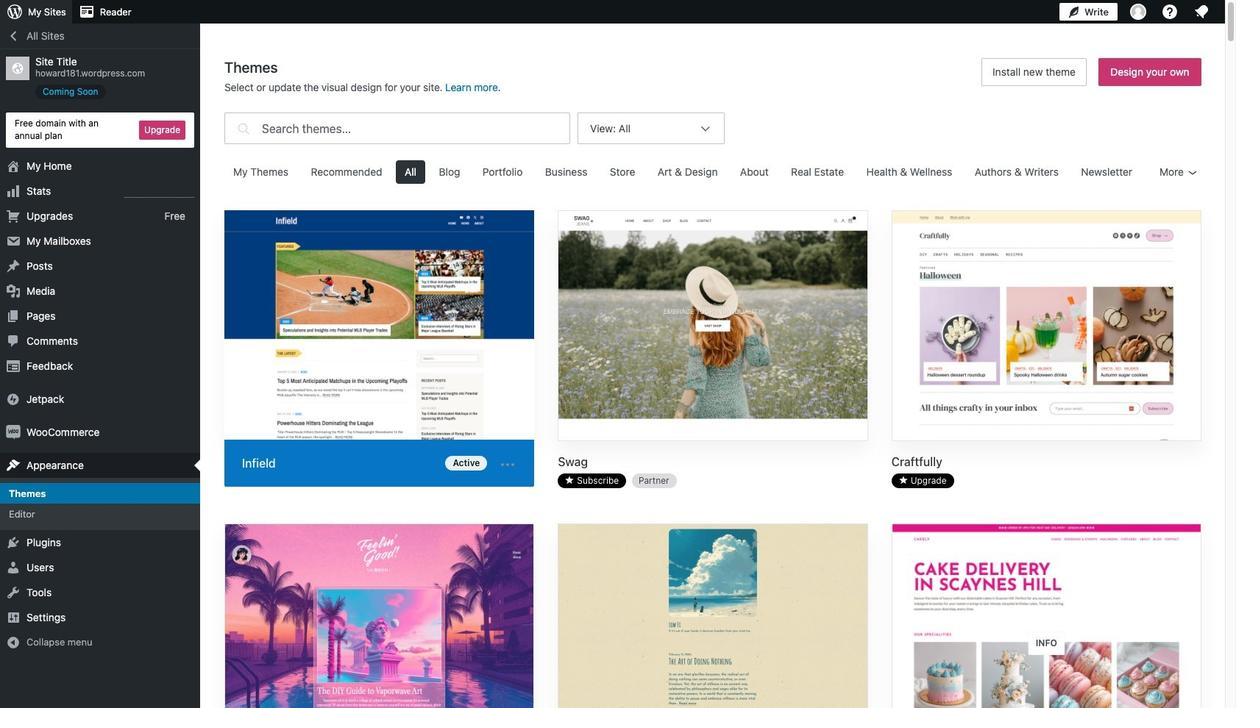 Task type: describe. For each thing, give the bounding box(es) containing it.
1 img image from the top
[[6, 392, 21, 407]]

help image
[[1161, 3, 1179, 21]]

open search image
[[234, 109, 253, 148]]

manage your notifications image
[[1193, 3, 1211, 21]]

highest hourly views 0 image
[[124, 188, 194, 198]]

2 img image from the top
[[6, 425, 21, 440]]



Task type: vqa. For each thing, say whether or not it's contained in the screenshot.
help icon
yes



Task type: locate. For each thing, give the bounding box(es) containing it.
None search field
[[224, 109, 570, 148]]

cakely is a business theme perfect for bakers or cake makers with a vibrant colour. image
[[892, 525, 1201, 709]]

a cheerful wordpress blogging theme dedicated to all things homemade and delightful. image
[[892, 211, 1201, 443]]

a passionate sports fan blog celebrating your favorite game. image
[[224, 210, 535, 443]]

more options for theme infield image
[[499, 456, 517, 474]]

0 vertical spatial img image
[[6, 392, 21, 407]]

img image
[[6, 392, 21, 407], [6, 425, 21, 440]]

1 vertical spatial img image
[[6, 425, 21, 440]]

my profile image
[[1130, 4, 1147, 20]]

low fi is a simple blog theme with lo-fi aesthetics. image
[[559, 525, 867, 709]]

Search search field
[[262, 113, 570, 144]]

reach new heights with swag, the epitome of sleek design and great functionality. crafted with meticulous attention to detail, swag is more than just a theme – it's a gateway to a seamless e-commerce experience. image
[[559, 211, 867, 442]]

a blog theme with a bold vaporwave aesthetic. its nostalgic atmosphere pays homage to the 80s and early 90s. image
[[225, 525, 534, 709]]



